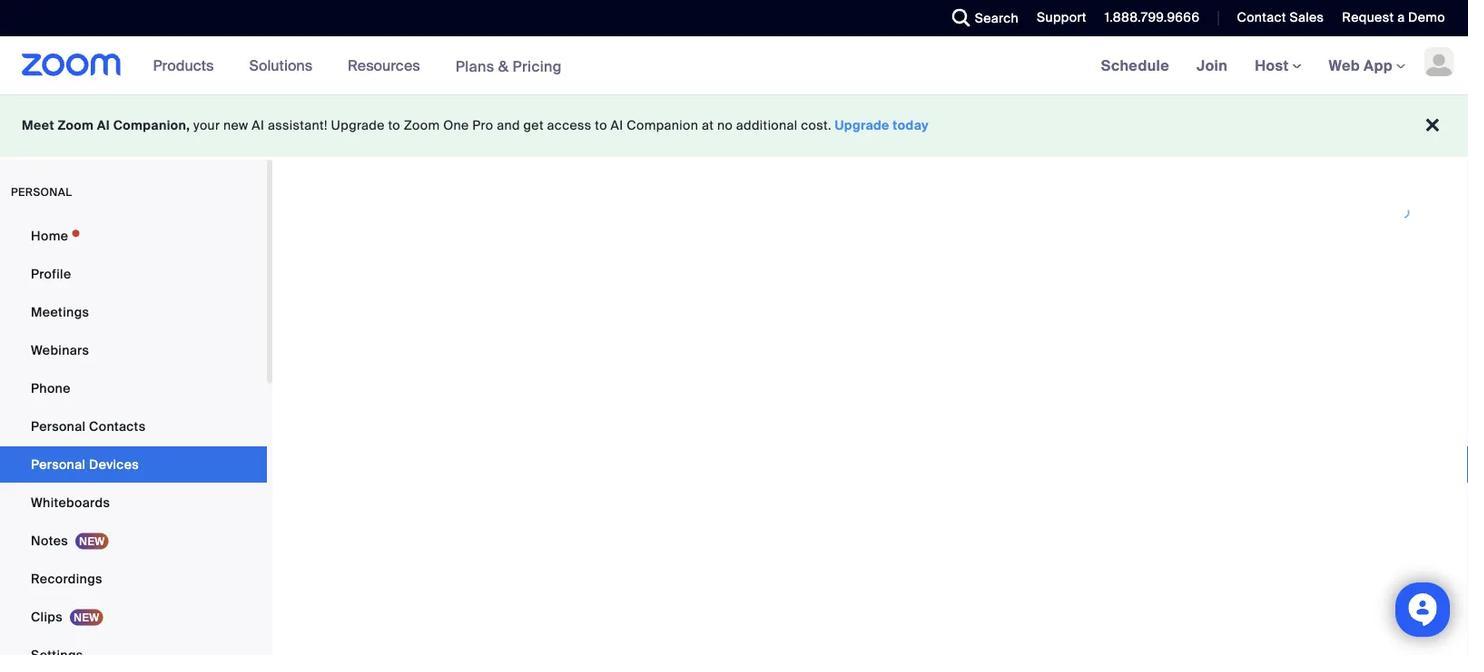 Task type: locate. For each thing, give the bounding box(es) containing it.
1 personal from the top
[[31, 418, 86, 435]]

0 horizontal spatial upgrade
[[331, 117, 385, 134]]

0 horizontal spatial to
[[388, 117, 400, 134]]

a
[[1398, 9, 1405, 26]]

search
[[975, 10, 1019, 26]]

products button
[[153, 36, 222, 94]]

meet
[[22, 117, 54, 134]]

1 ai from the left
[[97, 117, 110, 134]]

upgrade down product information "navigation"
[[331, 117, 385, 134]]

1 vertical spatial personal
[[31, 456, 86, 473]]

meet zoom ai companion, footer
[[0, 94, 1468, 157]]

1 horizontal spatial zoom
[[404, 117, 440, 134]]

whiteboards link
[[0, 485, 267, 521]]

resources
[[348, 56, 420, 75]]

support
[[1037, 9, 1087, 26]]

to down resources dropdown button
[[388, 117, 400, 134]]

2 to from the left
[[595, 117, 607, 134]]

one
[[443, 117, 469, 134]]

1 horizontal spatial upgrade
[[835, 117, 890, 134]]

0 vertical spatial personal
[[31, 418, 86, 435]]

join
[[1197, 56, 1228, 75]]

host
[[1255, 56, 1293, 75]]

notes
[[31, 533, 68, 549]]

1.888.799.9666 button up schedule
[[1091, 0, 1205, 36]]

host button
[[1255, 56, 1302, 75]]

zoom left one
[[404, 117, 440, 134]]

to
[[388, 117, 400, 134], [595, 117, 607, 134]]

web app button
[[1329, 56, 1406, 75]]

1.888.799.9666 button
[[1091, 0, 1205, 36], [1105, 9, 1200, 26]]

2 personal from the top
[[31, 456, 86, 473]]

2 horizontal spatial ai
[[611, 117, 623, 134]]

notes link
[[0, 523, 267, 559]]

request a demo link
[[1329, 0, 1468, 36], [1342, 9, 1446, 26]]

ai left companion
[[611, 117, 623, 134]]

products
[[153, 56, 214, 75]]

&
[[498, 57, 509, 76]]

search button
[[939, 0, 1023, 36]]

plans
[[456, 57, 494, 76]]

whiteboards
[[31, 494, 110, 511]]

request a demo
[[1342, 9, 1446, 26]]

1.888.799.9666
[[1105, 9, 1200, 26]]

personal down phone
[[31, 418, 86, 435]]

personal
[[31, 418, 86, 435], [31, 456, 86, 473]]

app
[[1364, 56, 1393, 75]]

ai
[[97, 117, 110, 134], [252, 117, 264, 134], [611, 117, 623, 134]]

clips
[[31, 609, 63, 626]]

personal contacts
[[31, 418, 146, 435]]

schedule
[[1101, 56, 1170, 75]]

upgrade
[[331, 117, 385, 134], [835, 117, 890, 134]]

phone link
[[0, 371, 267, 407]]

1.888.799.9666 button up schedule link
[[1105, 9, 1200, 26]]

2 ai from the left
[[252, 117, 264, 134]]

plans & pricing link
[[456, 57, 562, 76], [456, 57, 562, 76]]

to right "access"
[[595, 117, 607, 134]]

0 horizontal spatial zoom
[[58, 117, 94, 134]]

zoom
[[58, 117, 94, 134], [404, 117, 440, 134]]

support link
[[1023, 0, 1091, 36], [1037, 9, 1087, 26]]

personal up whiteboards at the bottom left of page
[[31, 456, 86, 473]]

new
[[223, 117, 248, 134]]

home link
[[0, 218, 267, 254]]

ai left companion,
[[97, 117, 110, 134]]

phone
[[31, 380, 71, 397]]

1 horizontal spatial ai
[[252, 117, 264, 134]]

1 horizontal spatial to
[[595, 117, 607, 134]]

zoom right meet
[[58, 117, 94, 134]]

personal contacts link
[[0, 409, 267, 445]]

meetings link
[[0, 294, 267, 331]]

1 upgrade from the left
[[331, 117, 385, 134]]

webinars
[[31, 342, 89, 359]]

and
[[497, 117, 520, 134]]

your
[[193, 117, 220, 134]]

banner
[[0, 36, 1468, 96]]

ai right new
[[252, 117, 264, 134]]

access
[[547, 117, 592, 134]]

profile
[[31, 266, 71, 282]]

join link
[[1183, 36, 1242, 94]]

upgrade right cost.
[[835, 117, 890, 134]]

contacts
[[89, 418, 146, 435]]

0 horizontal spatial ai
[[97, 117, 110, 134]]

personal for personal devices
[[31, 456, 86, 473]]

contact sales link
[[1224, 0, 1329, 36], [1237, 9, 1324, 26]]



Task type: describe. For each thing, give the bounding box(es) containing it.
2 upgrade from the left
[[835, 117, 890, 134]]

web
[[1329, 56, 1360, 75]]

recordings link
[[0, 561, 267, 598]]

contact
[[1237, 9, 1287, 26]]

assistant!
[[268, 117, 328, 134]]

schedule link
[[1088, 36, 1183, 94]]

upgrade today link
[[835, 117, 929, 134]]

pricing
[[513, 57, 562, 76]]

demo
[[1409, 9, 1446, 26]]

meet zoom ai companion, your new ai assistant! upgrade to zoom one pro and get access to ai companion at no additional cost. upgrade today
[[22, 117, 929, 134]]

solutions button
[[249, 36, 321, 94]]

meetings
[[31, 304, 89, 321]]

contact sales
[[1237, 9, 1324, 26]]

meetings navigation
[[1088, 36, 1468, 96]]

loading image
[[1394, 205, 1413, 220]]

personal menu menu
[[0, 218, 267, 656]]

resources button
[[348, 36, 428, 94]]

1 to from the left
[[388, 117, 400, 134]]

clips link
[[0, 599, 267, 636]]

personal
[[11, 185, 72, 199]]

additional
[[736, 117, 798, 134]]

home
[[31, 227, 68, 244]]

3 ai from the left
[[611, 117, 623, 134]]

companion
[[627, 117, 699, 134]]

zoom logo image
[[22, 54, 121, 76]]

companion,
[[113, 117, 190, 134]]

no
[[717, 117, 733, 134]]

get
[[524, 117, 544, 134]]

banner containing products
[[0, 36, 1468, 96]]

webinars link
[[0, 332, 267, 369]]

1 zoom from the left
[[58, 117, 94, 134]]

personal for personal contacts
[[31, 418, 86, 435]]

request
[[1342, 9, 1394, 26]]

profile picture image
[[1425, 47, 1454, 76]]

at
[[702, 117, 714, 134]]

cost.
[[801, 117, 832, 134]]

pro
[[473, 117, 494, 134]]

2 zoom from the left
[[404, 117, 440, 134]]

sales
[[1290, 9, 1324, 26]]

web app
[[1329, 56, 1393, 75]]

product information navigation
[[139, 36, 576, 96]]

personal devices link
[[0, 447, 267, 483]]

plans & pricing
[[456, 57, 562, 76]]

profile link
[[0, 256, 267, 292]]

personal devices
[[31, 456, 139, 473]]

solutions
[[249, 56, 312, 75]]

today
[[893, 117, 929, 134]]

devices
[[89, 456, 139, 473]]

recordings
[[31, 571, 102, 588]]



Task type: vqa. For each thing, say whether or not it's contained in the screenshot.
topmost the Native
no



